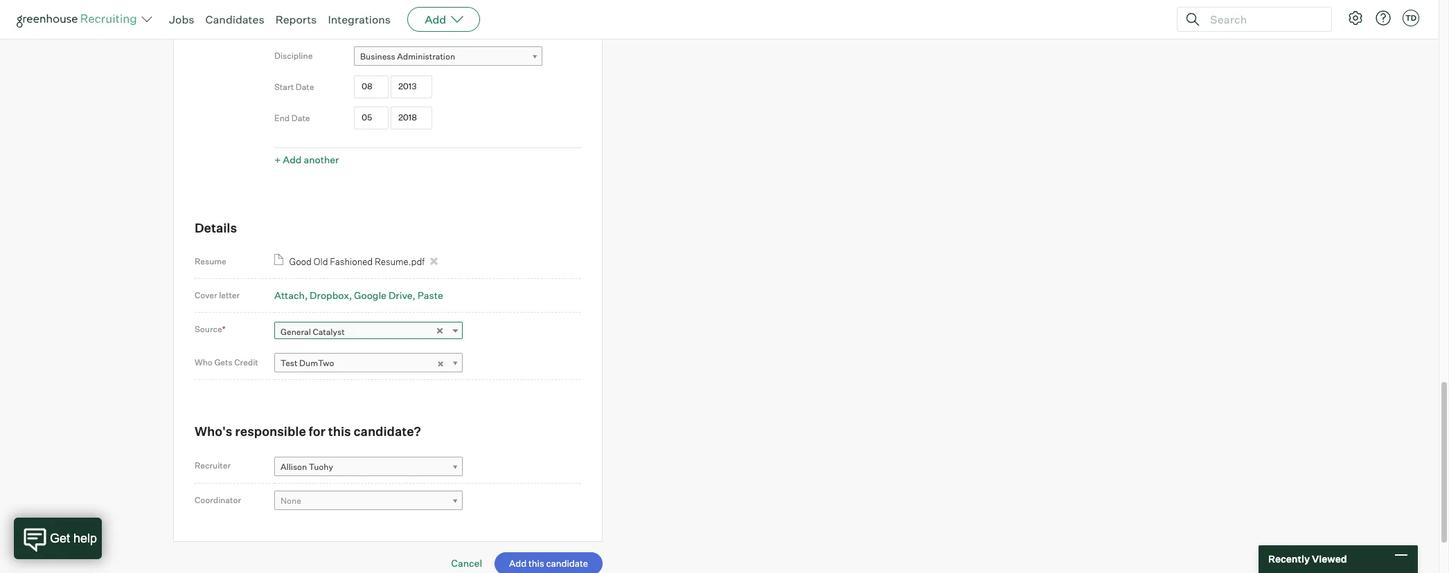 Task type: describe. For each thing, give the bounding box(es) containing it.
td button
[[1403, 10, 1419, 26]]

none link
[[274, 491, 463, 512]]

*
[[222, 324, 226, 335]]

general catalyst link
[[274, 322, 463, 342]]

configure image
[[1347, 10, 1364, 26]]

business administration
[[360, 51, 455, 62]]

recruiter
[[195, 461, 231, 471]]

cancel link
[[451, 558, 482, 570]]

paste link
[[418, 290, 443, 302]]

responsible
[[235, 424, 306, 439]]

dropbox
[[310, 290, 349, 302]]

candidate?
[[354, 424, 421, 439]]

education element
[[274, 0, 581, 170]]

test dumtwo link
[[274, 354, 463, 374]]

cover
[[195, 291, 217, 301]]

letter
[[219, 291, 240, 301]]

google drive link
[[354, 290, 416, 302]]

candidates link
[[205, 12, 264, 26]]

tuohy
[[309, 462, 333, 472]]

discipline
[[274, 51, 313, 61]]

resume.pdf
[[375, 257, 425, 268]]

allison
[[281, 462, 307, 472]]

for
[[309, 424, 326, 439]]

paste
[[418, 290, 443, 302]]

business
[[360, 51, 395, 62]]

test dumtwo
[[281, 358, 334, 369]]

end
[[274, 113, 290, 123]]

reports link
[[275, 12, 317, 26]]

candidates
[[205, 12, 264, 26]]

reports
[[275, 12, 317, 26]]

catalyst
[[313, 327, 345, 337]]

MM text field
[[354, 76, 389, 98]]

cover letter
[[195, 291, 240, 301]]

add button
[[407, 7, 480, 32]]

date for start date
[[296, 82, 314, 92]]

+ add another
[[274, 154, 339, 165]]

fashioned
[[330, 257, 373, 268]]

source
[[195, 324, 222, 335]]

general
[[281, 327, 311, 337]]

who's
[[195, 424, 232, 439]]

MM text field
[[354, 107, 389, 129]]

administration
[[397, 51, 455, 62]]

coordinator
[[195, 495, 241, 505]]

allison tuohy link
[[274, 457, 463, 477]]

degree inside "link"
[[396, 20, 424, 30]]

master's degree link
[[354, 15, 542, 35]]



Task type: vqa. For each thing, say whether or not it's contained in the screenshot.
End
yes



Task type: locate. For each thing, give the bounding box(es) containing it.
google
[[354, 290, 386, 302]]

0 vertical spatial add
[[425, 12, 446, 26]]

+
[[274, 154, 281, 165]]

details
[[195, 220, 237, 235]]

viewed
[[1312, 554, 1347, 565]]

1 horizontal spatial add
[[425, 12, 446, 26]]

add inside education element
[[283, 154, 302, 165]]

start date
[[274, 82, 314, 92]]

attach link
[[274, 290, 308, 302]]

add right +
[[283, 154, 302, 165]]

end date
[[274, 113, 310, 123]]

general catalyst
[[281, 327, 345, 337]]

date right start
[[296, 82, 314, 92]]

who
[[195, 357, 213, 368]]

degree
[[274, 19, 303, 30], [396, 20, 424, 30]]

master's
[[360, 20, 394, 30]]

this
[[328, 424, 351, 439]]

1 vertical spatial add
[[283, 154, 302, 165]]

gets
[[214, 357, 233, 368]]

credit
[[234, 357, 258, 368]]

0 horizontal spatial add
[[283, 154, 302, 165]]

jobs
[[169, 12, 194, 26]]

drive
[[389, 290, 413, 302]]

old
[[314, 257, 328, 268]]

yyyy text field right mm text box
[[391, 107, 432, 129]]

good old fashioned resume.pdf
[[289, 257, 425, 268]]

attach dropbox google drive paste
[[274, 290, 443, 302]]

source *
[[195, 324, 226, 335]]

who's responsible for this candidate?
[[195, 424, 421, 439]]

0 horizontal spatial degree
[[274, 19, 303, 30]]

integrations link
[[328, 12, 391, 26]]

1 vertical spatial date
[[292, 113, 310, 123]]

start
[[274, 82, 294, 92]]

degree up the "business administration"
[[396, 20, 424, 30]]

dropbox link
[[310, 290, 352, 302]]

Search text field
[[1207, 9, 1319, 29]]

td button
[[1400, 7, 1422, 29]]

allison tuohy
[[281, 462, 333, 472]]

date right end
[[292, 113, 310, 123]]

good
[[289, 257, 312, 268]]

dumtwo
[[299, 358, 334, 369]]

YYYY text field
[[391, 76, 432, 98], [391, 107, 432, 129]]

none
[[281, 496, 301, 507]]

master's degree
[[360, 20, 424, 30]]

attach
[[274, 290, 305, 302]]

yyyy text field for end date
[[391, 107, 432, 129]]

2 yyyy text field from the top
[[391, 107, 432, 129]]

integrations
[[328, 12, 391, 26]]

another
[[304, 154, 339, 165]]

1 yyyy text field from the top
[[391, 76, 432, 98]]

add up the administration
[[425, 12, 446, 26]]

jobs link
[[169, 12, 194, 26]]

yyyy text field for start date
[[391, 76, 432, 98]]

None submit
[[495, 553, 603, 574]]

yyyy text field down the "business administration"
[[391, 76, 432, 98]]

1 vertical spatial yyyy text field
[[391, 107, 432, 129]]

1 horizontal spatial degree
[[396, 20, 424, 30]]

test
[[281, 358, 298, 369]]

cancel
[[451, 558, 482, 570]]

who gets credit
[[195, 357, 258, 368]]

0 vertical spatial yyyy text field
[[391, 76, 432, 98]]

greenhouse recruiting image
[[17, 11, 141, 28]]

resume
[[195, 257, 226, 267]]

0 vertical spatial date
[[296, 82, 314, 92]]

add inside popup button
[[425, 12, 446, 26]]

date
[[296, 82, 314, 92], [292, 113, 310, 123]]

date for end date
[[292, 113, 310, 123]]

recently viewed
[[1268, 554, 1347, 565]]

add
[[425, 12, 446, 26], [283, 154, 302, 165]]

degree up the discipline
[[274, 19, 303, 30]]

+ add another link
[[274, 154, 339, 165]]

business administration link
[[354, 46, 542, 66]]

recently
[[1268, 554, 1310, 565]]

td
[[1405, 13, 1417, 23]]



